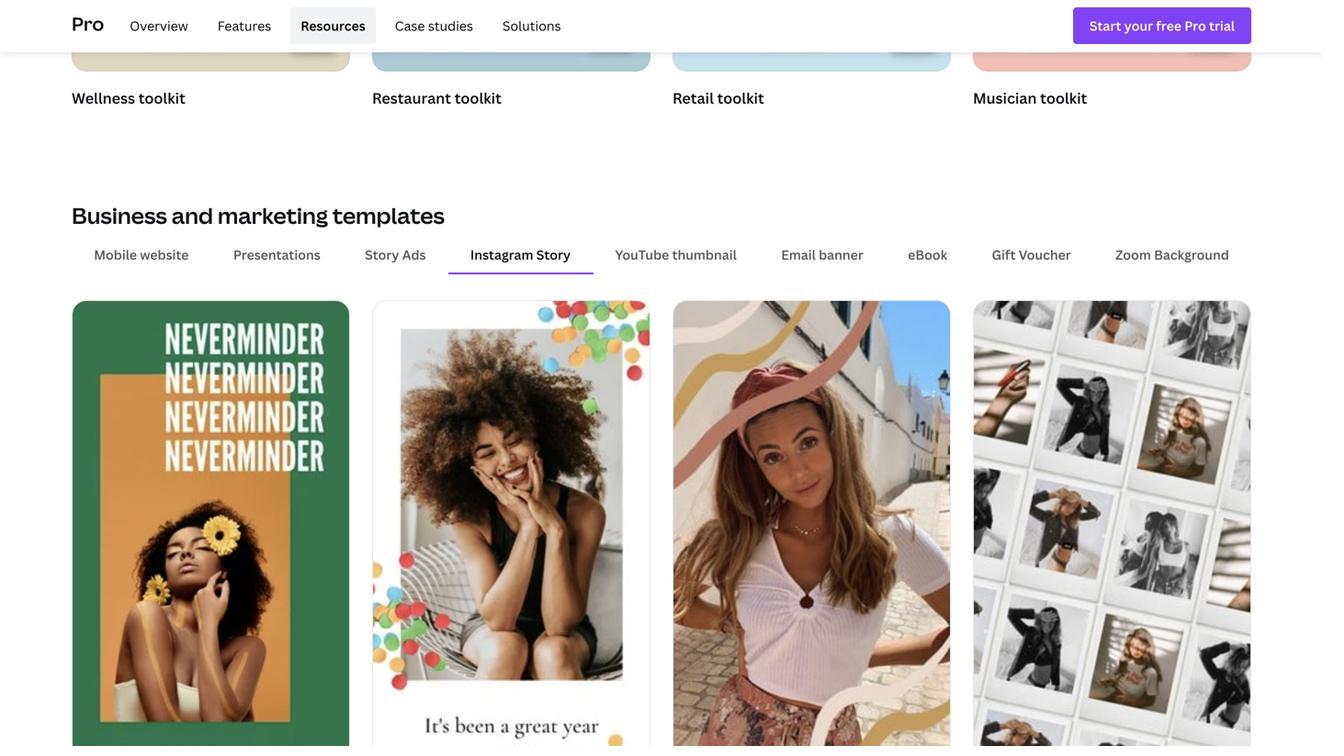 Task type: vqa. For each thing, say whether or not it's contained in the screenshot.
one
no



Task type: describe. For each thing, give the bounding box(es) containing it.
email banner button
[[759, 238, 886, 273]]

musician toolkit
[[973, 88, 1087, 108]]

wellness
[[72, 88, 135, 108]]

ebook
[[908, 246, 947, 264]]

business and marketing templates
[[72, 201, 445, 231]]

zoom background button
[[1093, 238, 1251, 273]]

instagram story button
[[448, 238, 593, 273]]

youtube thumbnail button
[[593, 238, 759, 273]]

toolkit for wellness toolkit
[[138, 88, 185, 108]]

restaurant toolkit
[[372, 88, 502, 108]]

overview
[[130, 17, 188, 34]]

wellness toolkit
[[72, 88, 185, 108]]

toolkit for musician toolkit
[[1040, 88, 1087, 108]]

mobile website
[[94, 246, 189, 264]]

instagram story
[[470, 246, 571, 264]]

and
[[172, 201, 213, 231]]

gift voucher button
[[970, 238, 1093, 273]]

solutions
[[503, 17, 561, 34]]

gift
[[992, 246, 1016, 264]]

features
[[217, 17, 271, 34]]

case studies link
[[384, 7, 484, 44]]

case studies
[[395, 17, 473, 34]]

youtube thumbnail
[[615, 246, 737, 264]]

story inside instagram story button
[[536, 246, 571, 264]]

resources
[[301, 17, 365, 34]]

mobile website button
[[72, 238, 211, 273]]

restaurant toolkit link
[[372, 0, 650, 113]]



Task type: locate. For each thing, give the bounding box(es) containing it.
2 toolkit from the left
[[455, 88, 502, 108]]

email banner
[[781, 246, 863, 264]]

website
[[140, 246, 189, 264]]

features link
[[206, 7, 282, 44]]

retail toolkit
[[673, 88, 764, 108]]

banner
[[819, 246, 863, 264]]

case
[[395, 17, 425, 34]]

zoom background
[[1116, 246, 1229, 264]]

restaurant
[[372, 88, 451, 108]]

story ads button
[[343, 238, 448, 273]]

toolkit for retail toolkit
[[717, 88, 764, 108]]

toolkit
[[138, 88, 185, 108], [455, 88, 502, 108], [717, 88, 764, 108], [1040, 88, 1087, 108]]

pro element
[[72, 0, 1251, 51]]

toolkit for restaurant toolkit
[[455, 88, 502, 108]]

toolkit right 'wellness' at the left of the page
[[138, 88, 185, 108]]

story right the instagram
[[536, 246, 571, 264]]

mobile
[[94, 246, 137, 264]]

menu bar
[[111, 7, 572, 44]]

pro
[[72, 11, 104, 36]]

1 horizontal spatial story
[[536, 246, 571, 264]]

voucher
[[1019, 246, 1071, 264]]

story
[[365, 246, 399, 264], [536, 246, 571, 264]]

wellness toolkit link
[[72, 0, 350, 113]]

presentations
[[233, 246, 320, 264]]

retail toolkit link
[[673, 0, 951, 113]]

thumbnail
[[672, 246, 737, 264]]

toolkit right restaurant
[[455, 88, 502, 108]]

story inside story ads button
[[365, 246, 399, 264]]

1 toolkit from the left
[[138, 88, 185, 108]]

presentations button
[[211, 238, 343, 273]]

solutions link
[[491, 7, 572, 44]]

ads
[[402, 246, 426, 264]]

0 horizontal spatial story
[[365, 246, 399, 264]]

1 story from the left
[[365, 246, 399, 264]]

templates
[[333, 201, 445, 231]]

musician toolkit link
[[973, 0, 1251, 113]]

background
[[1154, 246, 1229, 264]]

story ads
[[365, 246, 426, 264]]

zoom
[[1116, 246, 1151, 264]]

email
[[781, 246, 816, 264]]

start your free pro trial image
[[1090, 15, 1235, 36]]

toolkit right musician
[[1040, 88, 1087, 108]]

3 toolkit from the left
[[717, 88, 764, 108]]

menu bar containing overview
[[111, 7, 572, 44]]

2 story from the left
[[536, 246, 571, 264]]

4 toolkit from the left
[[1040, 88, 1087, 108]]

instagram
[[470, 246, 533, 264]]

business
[[72, 201, 167, 231]]

resources link
[[290, 7, 376, 44]]

overview link
[[119, 7, 199, 44]]

menu bar inside pro element
[[111, 7, 572, 44]]

ebook button
[[886, 238, 970, 273]]

youtube
[[615, 246, 669, 264]]

studies
[[428, 17, 473, 34]]

marketing
[[218, 201, 328, 231]]

story left ads on the top left of the page
[[365, 246, 399, 264]]

musician
[[973, 88, 1037, 108]]

toolkit right retail at the right top of page
[[717, 88, 764, 108]]

gift voucher
[[992, 246, 1071, 264]]

retail
[[673, 88, 714, 108]]



